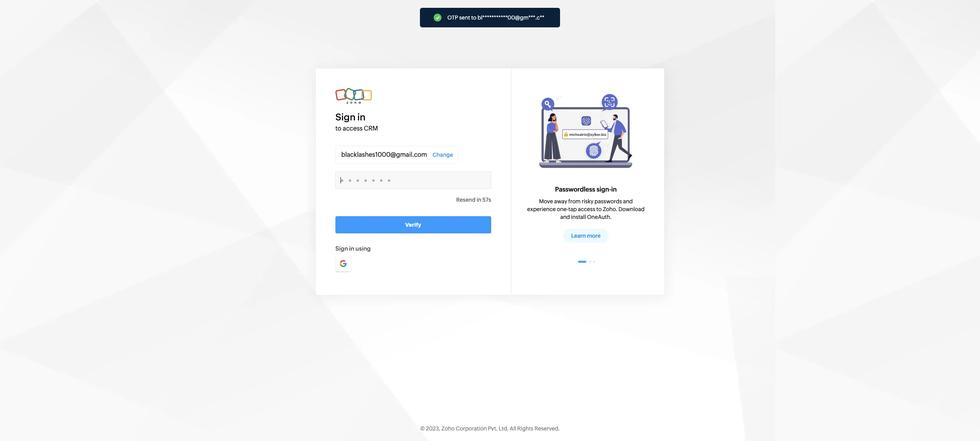 Task type: describe. For each thing, give the bounding box(es) containing it.
enhanced
[[560, 186, 590, 194]]

crm
[[364, 125, 378, 132]]

verify button
[[336, 217, 491, 234]]

to right sent on the top of the page
[[471, 14, 477, 21]]

4 ● telephone field from the left
[[372, 172, 380, 189]]

ltd.
[[499, 426, 509, 432]]

sign in to access crm
[[336, 112, 378, 132]]

to inside sign in to access crm
[[336, 125, 342, 132]]

we're
[[642, 206, 656, 213]]

pvt.
[[488, 426, 498, 432]]

away
[[554, 199, 568, 205]]

introducing
[[546, 214, 576, 221]]

in inside using only a password to sign in? to strengthen the security of your account, we're introducing additional verification for any unusual sign-in attempt.
[[601, 222, 606, 228]]

sent
[[459, 14, 470, 21]]

risky
[[582, 199, 594, 205]]

blacklashes1000@gmail.com
[[341, 151, 427, 159]]

1 ● telephone field from the left
[[356, 172, 364, 189]]

enhanced sign-in security
[[560, 186, 636, 194]]

©
[[420, 426, 425, 432]]

account,
[[619, 206, 641, 213]]

bl***********00@gm***.c**
[[478, 14, 545, 21]]

corporation
[[456, 426, 487, 432]]

otp sent to bl***********00@gm***.c**
[[448, 14, 545, 21]]

verification
[[603, 214, 632, 221]]

only
[[568, 199, 579, 205]]

otp
[[448, 14, 458, 21]]

passwordless
[[555, 186, 596, 194]]

learn more link
[[564, 229, 609, 243]]

move away from risky passwords and experience one-tap access to zoho. download and install oneauth.
[[528, 199, 645, 221]]

unusual
[[567, 222, 587, 228]]

in inside sign in to access crm
[[358, 112, 366, 123]]

using only a password to sign in? to strengthen the security of your account, we're introducing additional verification for any unusual sign-in attempt.
[[540, 199, 656, 228]]

learn
[[571, 233, 586, 239]]

to
[[637, 199, 643, 205]]

from
[[569, 199, 581, 205]]

experience
[[528, 206, 556, 213]]

password
[[584, 199, 609, 205]]

using
[[553, 199, 567, 205]]

1 horizontal spatial security
[[612, 186, 636, 194]]

2023,
[[426, 426, 441, 432]]

additional
[[577, 214, 602, 221]]

for
[[633, 214, 640, 221]]

zoho.
[[603, 206, 618, 213]]

3 ● telephone field from the left
[[388, 172, 396, 189]]

passwordless sign-in
[[555, 186, 617, 194]]

access inside move away from risky passwords and experience one-tap access to zoho. download and install oneauth.
[[578, 206, 596, 213]]



Task type: vqa. For each thing, say whether or not it's contained in the screenshot.
the right "security"
yes



Task type: locate. For each thing, give the bounding box(es) containing it.
of
[[600, 206, 605, 213]]

and
[[623, 199, 633, 205], [561, 214, 570, 221]]

1 vertical spatial sign
[[336, 246, 348, 252]]

3 ● telephone field from the left
[[364, 172, 372, 189]]

move
[[539, 199, 553, 205]]

change
[[433, 152, 453, 158]]

1 ● telephone field from the left
[[341, 172, 349, 189]]

1 horizontal spatial and
[[623, 199, 633, 205]]

0 vertical spatial security
[[612, 186, 636, 194]]

sign-
[[591, 186, 606, 194], [597, 186, 612, 194], [588, 222, 601, 228]]

0 horizontal spatial access
[[343, 125, 363, 132]]

1 vertical spatial and
[[561, 214, 570, 221]]

sign in using
[[336, 246, 371, 252]]

© 2023, zoho corporation pvt. ltd. all rights reserved.
[[420, 426, 560, 432]]

sign for sign in to access crm
[[336, 112, 356, 123]]

sign inside sign in to access crm
[[336, 112, 356, 123]]

2 ● telephone field from the left
[[380, 172, 388, 189]]

security down risky
[[578, 206, 599, 213]]

any
[[641, 214, 650, 221]]

and down one-
[[561, 214, 570, 221]]

to inside using only a password to sign in? to strengthen the security of your account, we're introducing additional verification for any unusual sign-in attempt.
[[610, 199, 616, 205]]

● telephone field
[[341, 172, 349, 189], [349, 172, 356, 189], [364, 172, 372, 189], [372, 172, 380, 189]]

and up account,
[[623, 199, 633, 205]]

access down risky
[[578, 206, 596, 213]]

access left crm
[[343, 125, 363, 132]]

to inside move away from risky passwords and experience one-tap access to zoho. download and install oneauth.
[[597, 206, 602, 213]]

access inside sign in to access crm
[[343, 125, 363, 132]]

in
[[358, 112, 366, 123], [606, 186, 611, 194], [612, 186, 617, 194], [601, 222, 606, 228], [349, 246, 354, 252]]

download
[[619, 206, 645, 213]]

0 horizontal spatial security
[[578, 206, 599, 213]]

0 horizontal spatial and
[[561, 214, 570, 221]]

● telephone field
[[356, 172, 364, 189], [380, 172, 388, 189], [388, 172, 396, 189]]

rights
[[518, 426, 534, 432]]

sign- up passwords at the top of the page
[[597, 186, 612, 194]]

2 ● telephone field from the left
[[349, 172, 356, 189]]

access
[[343, 125, 363, 132], [578, 206, 596, 213]]

sign for sign in using
[[336, 246, 348, 252]]

in?
[[629, 199, 636, 205]]

all
[[510, 426, 516, 432]]

0 vertical spatial and
[[623, 199, 633, 205]]

one-
[[557, 206, 569, 213]]

sign- down oneauth. on the top right of the page
[[588, 222, 601, 228]]

sign- for passwordless
[[597, 186, 612, 194]]

the
[[569, 206, 577, 213]]

zoho
[[442, 426, 455, 432]]

a
[[580, 199, 583, 205]]

to up your
[[610, 199, 616, 205]]

passwords
[[595, 199, 622, 205]]

1 vertical spatial security
[[578, 206, 599, 213]]

attempt.
[[607, 222, 629, 228]]

1 sign from the top
[[336, 112, 356, 123]]

security
[[612, 186, 636, 194], [578, 206, 599, 213]]

more
[[587, 233, 601, 239]]

zoho corporation pvt. ltd. link
[[442, 426, 509, 432]]

sign
[[336, 112, 356, 123], [336, 246, 348, 252]]

1 vertical spatial access
[[578, 206, 596, 213]]

1 horizontal spatial access
[[578, 206, 596, 213]]

security up sign
[[612, 186, 636, 194]]

learn more
[[571, 233, 601, 239]]

your
[[606, 206, 618, 213]]

to left crm
[[336, 125, 342, 132]]

sign
[[617, 199, 628, 205]]

tap
[[569, 206, 577, 213]]

sign- inside using only a password to sign in? to strengthen the security of your account, we're introducing additional verification for any unusual sign-in attempt.
[[588, 222, 601, 228]]

reserved.
[[535, 426, 560, 432]]

security inside using only a password to sign in? to strengthen the security of your account, we're introducing additional verification for any unusual sign-in attempt.
[[578, 206, 599, 213]]

strengthen
[[540, 206, 568, 213]]

install
[[571, 214, 586, 221]]

sign- up "password"
[[591, 186, 606, 194]]

using
[[356, 246, 371, 252]]

to
[[471, 14, 477, 21], [336, 125, 342, 132], [610, 199, 616, 205], [597, 206, 602, 213]]

sign- for enhanced
[[591, 186, 606, 194]]

2 sign from the top
[[336, 246, 348, 252]]

verify
[[405, 222, 422, 228]]

oneauth.
[[587, 214, 612, 221]]

0 vertical spatial access
[[343, 125, 363, 132]]

0 vertical spatial sign
[[336, 112, 356, 123]]

to up oneauth. on the top right of the page
[[597, 206, 602, 213]]



